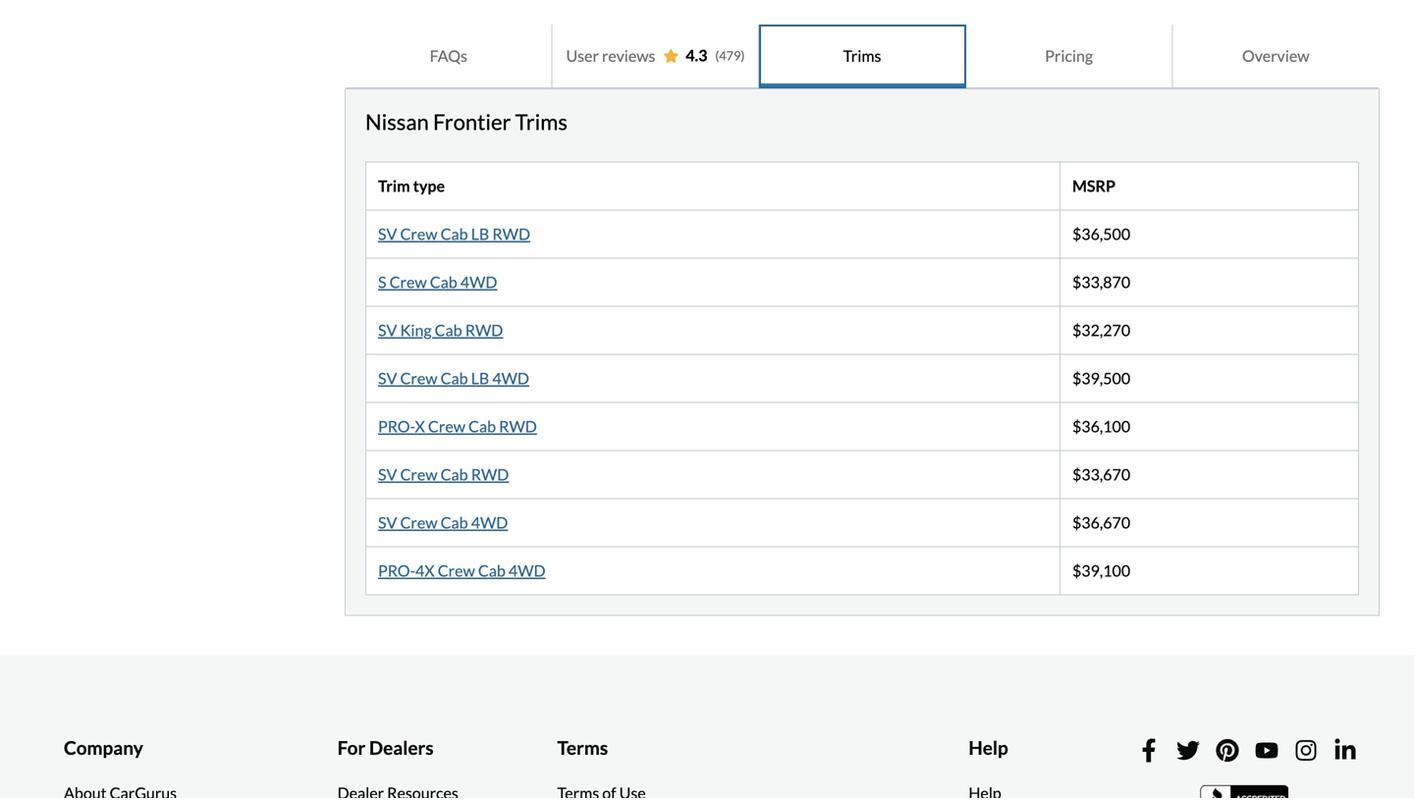 Task type: locate. For each thing, give the bounding box(es) containing it.
crew up x
[[400, 369, 438, 388]]

3 sv from the top
[[378, 369, 397, 388]]

tab list
[[345, 23, 1380, 89]]

$33,670
[[1073, 465, 1131, 484]]

1 sv from the top
[[378, 225, 397, 244]]

sv crew cab lb 4wd link
[[378, 369, 529, 388]]

pro- down sv crew cab 4wd
[[378, 562, 416, 581]]

rwd
[[492, 225, 530, 244], [465, 321, 503, 340], [499, 417, 537, 436], [471, 465, 509, 484]]

type
[[413, 177, 445, 196]]

sv
[[378, 225, 397, 244], [378, 321, 397, 340], [378, 369, 397, 388], [378, 465, 397, 484], [378, 513, 397, 533]]

cab up "pro-x crew cab rwd" on the left bottom of page
[[441, 369, 468, 388]]

cab up sv king cab rwd
[[430, 273, 457, 292]]

sv up sv crew cab 4wd "link" on the bottom left
[[378, 465, 397, 484]]

1 vertical spatial trims
[[515, 109, 568, 134]]

cab up pro-4x crew cab 4wd link
[[441, 513, 468, 533]]

1 vertical spatial pro-
[[378, 562, 416, 581]]

1 vertical spatial lb
[[471, 369, 489, 388]]

lb up s crew cab 4wd
[[471, 225, 489, 244]]

crew right s
[[390, 273, 427, 292]]

0 horizontal spatial trims
[[515, 109, 568, 134]]

pro- up sv crew cab rwd
[[378, 417, 415, 436]]

pro- for 4x
[[378, 562, 416, 581]]

frontier
[[433, 109, 511, 134]]

4wd
[[460, 273, 497, 292], [492, 369, 529, 388], [471, 513, 508, 533], [509, 562, 546, 581]]

(
[[715, 48, 719, 63]]

sv left king
[[378, 321, 397, 340]]

overview tab
[[1173, 24, 1379, 88]]

trim type
[[378, 177, 445, 196]]

cab
[[441, 225, 468, 244], [430, 273, 457, 292], [435, 321, 462, 340], [441, 369, 468, 388], [469, 417, 496, 436], [441, 465, 468, 484], [441, 513, 468, 533], [478, 562, 506, 581]]

sv up s
[[378, 225, 397, 244]]

1 pro- from the top
[[378, 417, 415, 436]]

cab for sv king cab rwd
[[435, 321, 462, 340]]

4.3
[[686, 46, 708, 65]]

pro-
[[378, 417, 415, 436], [378, 562, 416, 581]]

cab for sv crew cab lb rwd
[[441, 225, 468, 244]]

help
[[969, 737, 1009, 760]]

cab up s crew cab 4wd
[[441, 225, 468, 244]]

crew for sv crew cab lb rwd
[[400, 225, 438, 244]]

terms
[[557, 737, 608, 760]]

crew
[[400, 225, 438, 244], [390, 273, 427, 292], [400, 369, 438, 388], [428, 417, 466, 436], [400, 465, 438, 484], [400, 513, 438, 533], [438, 562, 475, 581]]

sv down sv king cab rwd
[[378, 369, 397, 388]]

sv king cab rwd
[[378, 321, 503, 340]]

lb up "pro-x crew cab rwd" on the left bottom of page
[[471, 369, 489, 388]]

rwd up s crew cab 4wd
[[492, 225, 530, 244]]

crew right 4x
[[438, 562, 475, 581]]

crew for sv crew cab rwd
[[400, 465, 438, 484]]

0 vertical spatial trims
[[843, 46, 881, 65]]

crew up 4x
[[400, 513, 438, 533]]

pro-x crew cab rwd
[[378, 417, 537, 436]]

trims
[[843, 46, 881, 65], [515, 109, 568, 134]]

sv crew cab lb rwd
[[378, 225, 530, 244]]

lb
[[471, 225, 489, 244], [471, 369, 489, 388]]

2 pro- from the top
[[378, 562, 416, 581]]

crew down trim type
[[400, 225, 438, 244]]

lb for 4wd
[[471, 369, 489, 388]]

2 lb from the top
[[471, 369, 489, 388]]

2 sv from the top
[[378, 321, 397, 340]]

pro- for x
[[378, 417, 415, 436]]

1 horizontal spatial trims
[[843, 46, 881, 65]]

4x
[[416, 562, 435, 581]]

4 sv from the top
[[378, 465, 397, 484]]

cab down sv crew cab lb 4wd link
[[469, 417, 496, 436]]

king
[[400, 321, 432, 340]]

0 vertical spatial lb
[[471, 225, 489, 244]]

overview
[[1242, 46, 1310, 65]]

cab down the pro-x crew cab rwd link
[[441, 465, 468, 484]]

0 vertical spatial pro-
[[378, 417, 415, 436]]

1 lb from the top
[[471, 225, 489, 244]]

sv down sv crew cab rwd
[[378, 513, 397, 533]]

5 sv from the top
[[378, 513, 397, 533]]

s
[[378, 273, 386, 292]]

479
[[719, 48, 741, 63]]

$36,500
[[1073, 225, 1131, 244]]

cab right king
[[435, 321, 462, 340]]

user reviews
[[566, 46, 656, 65]]

msrp
[[1073, 177, 1116, 196]]

trims tab
[[759, 24, 966, 88]]

pro-x crew cab rwd link
[[378, 417, 537, 436]]

crew down x
[[400, 465, 438, 484]]



Task type: describe. For each thing, give the bounding box(es) containing it.
sv for sv crew cab lb 4wd
[[378, 369, 397, 388]]

tab list containing 4.3
[[345, 23, 1380, 89]]

pricing
[[1045, 46, 1093, 65]]

$33,870
[[1073, 273, 1131, 292]]

cab for sv crew cab rwd
[[441, 465, 468, 484]]

faqs
[[430, 46, 467, 65]]

nissan frontier trims tab panel
[[346, 89, 1379, 616]]

pricing tab
[[966, 24, 1173, 88]]

s crew cab 4wd
[[378, 273, 497, 292]]

for
[[338, 737, 366, 760]]

trims inside tab panel
[[515, 109, 568, 134]]

user
[[566, 46, 599, 65]]

crew for sv crew cab 4wd
[[400, 513, 438, 533]]

pro-4x crew cab 4wd link
[[378, 562, 546, 581]]

trim
[[378, 177, 410, 196]]

sv king cab rwd link
[[378, 321, 503, 340]]

rwd down the pro-x crew cab rwd link
[[471, 465, 509, 484]]

sv crew cab lb rwd link
[[378, 225, 530, 244]]

rwd down sv crew cab lb 4wd link
[[499, 417, 537, 436]]

trims inside tab
[[843, 46, 881, 65]]

cab right 4x
[[478, 562, 506, 581]]

sv crew cab 4wd
[[378, 513, 508, 533]]

sv for sv crew cab 4wd
[[378, 513, 397, 533]]

crew for s crew cab 4wd
[[390, 273, 427, 292]]

reviews
[[602, 46, 656, 65]]

sv crew cab 4wd link
[[378, 513, 508, 533]]

star image
[[663, 49, 679, 63]]

sv crew cab rwd
[[378, 465, 509, 484]]

s crew cab 4wd link
[[378, 273, 497, 292]]

nissan frontier trims
[[365, 109, 568, 134]]

lb for rwd
[[471, 225, 489, 244]]

cab for s crew cab 4wd
[[430, 273, 457, 292]]

x
[[415, 417, 425, 436]]

company
[[64, 737, 143, 760]]

)
[[741, 48, 745, 63]]

$36,670
[[1073, 513, 1131, 533]]

sv for sv crew cab lb rwd
[[378, 225, 397, 244]]

click for the bbb business review of this auto listing service in cambridge ma image
[[1200, 784, 1295, 799]]

sv crew cab rwd link
[[378, 465, 509, 484]]

sv for sv crew cab rwd
[[378, 465, 397, 484]]

crew for sv crew cab lb 4wd
[[400, 369, 438, 388]]

4.3 ( 479 )
[[686, 46, 745, 65]]

crew right x
[[428, 417, 466, 436]]

sv crew cab lb 4wd
[[378, 369, 529, 388]]

cab for sv crew cab 4wd
[[441, 513, 468, 533]]

$39,500
[[1073, 369, 1131, 388]]

$32,270
[[1073, 321, 1131, 340]]

pro-4x crew cab 4wd
[[378, 562, 546, 581]]

$39,100
[[1073, 562, 1131, 581]]

rwd up sv crew cab lb 4wd link
[[465, 321, 503, 340]]

for dealers
[[338, 737, 434, 760]]

dealers
[[369, 737, 434, 760]]

nissan
[[365, 109, 429, 134]]

faqs tab
[[346, 24, 553, 88]]

cab for sv crew cab lb 4wd
[[441, 369, 468, 388]]

sv for sv king cab rwd
[[378, 321, 397, 340]]

$36,100
[[1073, 417, 1131, 436]]



Task type: vqa. For each thing, say whether or not it's contained in the screenshot.


